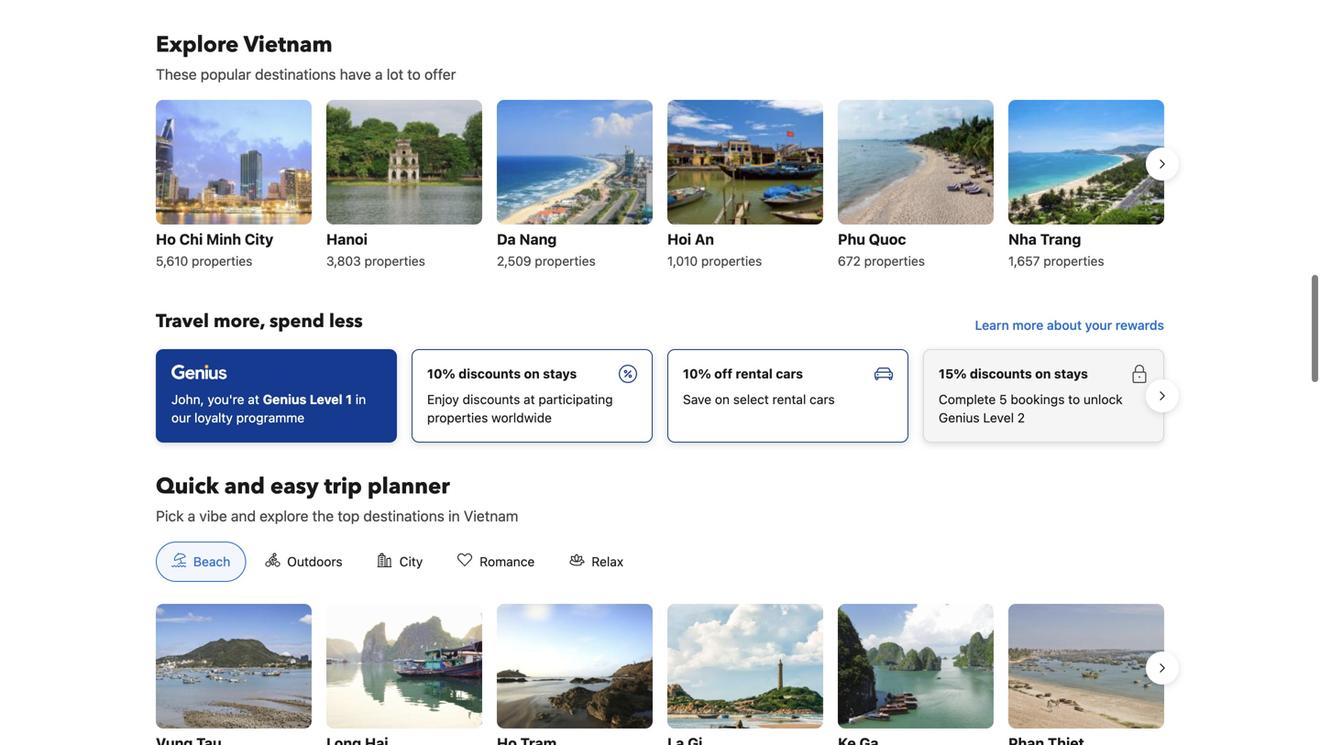 Task type: vqa. For each thing, say whether or not it's contained in the screenshot.
INFORMATION,
no



Task type: describe. For each thing, give the bounding box(es) containing it.
john, you're at genius level 1
[[172, 392, 352, 407]]

select
[[734, 392, 769, 407]]

easy
[[271, 472, 319, 502]]

at for discounts
[[524, 392, 535, 407]]

trip
[[324, 472, 362, 502]]

1 vertical spatial and
[[231, 508, 256, 525]]

1,657
[[1009, 254, 1041, 269]]

properties inside the da nang 2,509 properties
[[535, 254, 596, 269]]

relax
[[592, 554, 624, 570]]

ho chi minh city 5,610 properties
[[156, 231, 274, 269]]

discounts for discounts
[[459, 366, 521, 382]]

have
[[340, 65, 371, 83]]

complete
[[939, 392, 997, 407]]

programme
[[236, 410, 305, 426]]

chi
[[179, 231, 203, 248]]

more
[[1013, 318, 1044, 333]]

an
[[695, 231, 715, 248]]

rewards
[[1116, 318, 1165, 333]]

travel more, spend less
[[156, 309, 363, 334]]

worldwide
[[492, 410, 552, 426]]

save on select rental cars
[[683, 392, 835, 407]]

pick
[[156, 508, 184, 525]]

at for you're
[[248, 392, 259, 407]]

0 horizontal spatial genius
[[263, 392, 307, 407]]

properties inside enjoy discounts at participating properties worldwide
[[427, 410, 488, 426]]

1 vertical spatial rental
[[773, 392, 807, 407]]

top
[[338, 508, 360, 525]]

vietnam inside explore vietnam these popular destinations have a lot to offer
[[244, 30, 333, 60]]

learn more about your rewards link
[[968, 309, 1172, 342]]

your
[[1086, 318, 1113, 333]]

quick and easy trip planner pick a vibe and explore the top destinations in vietnam
[[156, 472, 519, 525]]

in inside in our loyalty programme
[[356, 392, 366, 407]]

1,010
[[668, 254, 698, 269]]

region for explore vietnam
[[141, 93, 1180, 280]]

you're
[[208, 392, 245, 407]]

quick
[[156, 472, 219, 502]]

to inside complete 5 bookings to unlock genius level 2
[[1069, 392, 1081, 407]]

enjoy
[[427, 392, 459, 407]]

1 horizontal spatial on
[[715, 392, 730, 407]]

outdoors
[[287, 554, 343, 570]]

15%
[[939, 366, 967, 382]]

2
[[1018, 410, 1026, 426]]

planner
[[368, 472, 450, 502]]

popular
[[201, 65, 251, 83]]

5
[[1000, 392, 1008, 407]]

romance
[[480, 554, 535, 570]]

hoi
[[668, 231, 692, 248]]

lot
[[387, 65, 404, 83]]

outdoors button
[[250, 542, 358, 582]]

level inside complete 5 bookings to unlock genius level 2
[[984, 410, 1015, 426]]

romance button
[[442, 542, 551, 582]]

in inside 'quick and easy trip planner pick a vibe and explore the top destinations in vietnam'
[[449, 508, 460, 525]]

da
[[497, 231, 516, 248]]

offer
[[425, 65, 456, 83]]

15% discounts on stays
[[939, 366, 1089, 382]]

participating
[[539, 392, 613, 407]]

beach button
[[156, 542, 246, 582]]

discounts for 5
[[971, 366, 1033, 382]]

spend
[[270, 309, 325, 334]]

about
[[1048, 318, 1083, 333]]

bookings
[[1011, 392, 1065, 407]]

nang
[[520, 231, 557, 248]]

properties inside phu quoc 672 properties
[[865, 254, 926, 269]]

on for at
[[524, 366, 540, 382]]

properties inside nha trang 1,657 properties
[[1044, 254, 1105, 269]]



Task type: locate. For each thing, give the bounding box(es) containing it.
city button
[[362, 542, 439, 582]]

1 vertical spatial destinations
[[364, 508, 445, 525]]

to
[[408, 65, 421, 83], [1069, 392, 1081, 407]]

nha trang 1,657 properties
[[1009, 231, 1105, 269]]

on for bookings
[[1036, 366, 1052, 382]]

1 vertical spatial cars
[[810, 392, 835, 407]]

a for vietnam
[[375, 65, 383, 83]]

cars
[[776, 366, 804, 382], [810, 392, 835, 407]]

discounts up enjoy discounts at participating properties worldwide at the left bottom
[[459, 366, 521, 382]]

at up programme
[[248, 392, 259, 407]]

enjoy discounts at participating properties worldwide
[[427, 392, 613, 426]]

stays for 10% discounts on stays
[[543, 366, 577, 382]]

10% for 10% discounts on stays
[[427, 366, 456, 382]]

at
[[248, 392, 259, 407], [524, 392, 535, 407]]

0 vertical spatial level
[[310, 392, 343, 407]]

1
[[346, 392, 352, 407]]

0 horizontal spatial cars
[[776, 366, 804, 382]]

on
[[524, 366, 540, 382], [1036, 366, 1052, 382], [715, 392, 730, 407]]

5,610
[[156, 254, 188, 269]]

and
[[225, 472, 265, 502], [231, 508, 256, 525]]

these
[[156, 65, 197, 83]]

stays up participating
[[543, 366, 577, 382]]

3 region from the top
[[141, 597, 1180, 746]]

trang
[[1041, 231, 1082, 248]]

a left vibe
[[188, 508, 196, 525]]

1 vertical spatial region
[[141, 342, 1180, 450]]

2 region from the top
[[141, 342, 1180, 450]]

genius inside complete 5 bookings to unlock genius level 2
[[939, 410, 980, 426]]

travel
[[156, 309, 209, 334]]

the
[[312, 508, 334, 525]]

in down planner on the left of the page
[[449, 508, 460, 525]]

explore vietnam these popular destinations have a lot to offer
[[156, 30, 456, 83]]

less
[[329, 309, 363, 334]]

properties inside hanoi 3,803 properties
[[365, 254, 426, 269]]

672
[[838, 254, 861, 269]]

loyalty
[[195, 410, 233, 426]]

discounts up the 5
[[971, 366, 1033, 382]]

save
[[683, 392, 712, 407]]

1 vertical spatial vietnam
[[464, 508, 519, 525]]

destinations
[[255, 65, 336, 83], [364, 508, 445, 525]]

1 horizontal spatial stays
[[1055, 366, 1089, 382]]

2,509
[[497, 254, 532, 269]]

and up vibe
[[225, 472, 265, 502]]

1 vertical spatial genius
[[939, 410, 980, 426]]

properties right 3,803
[[365, 254, 426, 269]]

0 vertical spatial vietnam
[[244, 30, 333, 60]]

1 vertical spatial to
[[1069, 392, 1081, 407]]

properties down "minh"
[[192, 254, 253, 269]]

in right '1'
[[356, 392, 366, 407]]

explore
[[156, 30, 239, 60]]

a left lot
[[375, 65, 383, 83]]

1 horizontal spatial to
[[1069, 392, 1081, 407]]

10%
[[427, 366, 456, 382], [683, 366, 712, 382]]

properties down an
[[702, 254, 763, 269]]

properties
[[192, 254, 253, 269], [365, 254, 426, 269], [535, 254, 596, 269], [702, 254, 763, 269], [865, 254, 926, 269], [1044, 254, 1105, 269], [427, 410, 488, 426]]

in
[[356, 392, 366, 407], [449, 508, 460, 525]]

to left unlock
[[1069, 392, 1081, 407]]

at inside enjoy discounts at participating properties worldwide
[[524, 392, 535, 407]]

1 horizontal spatial level
[[984, 410, 1015, 426]]

stays
[[543, 366, 577, 382], [1055, 366, 1089, 382]]

1 horizontal spatial 10%
[[683, 366, 712, 382]]

tab list containing beach
[[141, 542, 654, 583]]

stays for 15% discounts on stays
[[1055, 366, 1089, 382]]

1 10% from the left
[[427, 366, 456, 382]]

da nang 2,509 properties
[[497, 231, 596, 269]]

hanoi
[[327, 231, 368, 248]]

0 vertical spatial region
[[141, 93, 1180, 280]]

vietnam
[[244, 30, 333, 60], [464, 508, 519, 525]]

cars up the save on select rental cars
[[776, 366, 804, 382]]

region
[[141, 93, 1180, 280], [141, 342, 1180, 450], [141, 597, 1180, 746]]

1 vertical spatial a
[[188, 508, 196, 525]]

0 horizontal spatial on
[[524, 366, 540, 382]]

hanoi 3,803 properties
[[327, 231, 426, 269]]

discounts inside enjoy discounts at participating properties worldwide
[[463, 392, 520, 407]]

2 vertical spatial region
[[141, 597, 1180, 746]]

genius up programme
[[263, 392, 307, 407]]

city right "minh"
[[245, 231, 274, 248]]

minh
[[206, 231, 241, 248]]

properties down trang
[[1044, 254, 1105, 269]]

a for and
[[188, 508, 196, 525]]

on right save
[[715, 392, 730, 407]]

1 vertical spatial in
[[449, 508, 460, 525]]

learn
[[976, 318, 1010, 333]]

properties down nang
[[535, 254, 596, 269]]

0 vertical spatial in
[[356, 392, 366, 407]]

cars right select
[[810, 392, 835, 407]]

vibe
[[199, 508, 227, 525]]

1 vertical spatial level
[[984, 410, 1015, 426]]

0 horizontal spatial vietnam
[[244, 30, 333, 60]]

properties inside hoi an 1,010 properties
[[702, 254, 763, 269]]

1 stays from the left
[[543, 366, 577, 382]]

1 horizontal spatial destinations
[[364, 508, 445, 525]]

vietnam inside 'quick and easy trip planner pick a vibe and explore the top destinations in vietnam'
[[464, 508, 519, 525]]

off
[[715, 366, 733, 382]]

at up worldwide
[[524, 392, 535, 407]]

city inside ho chi minh city 5,610 properties
[[245, 231, 274, 248]]

0 vertical spatial cars
[[776, 366, 804, 382]]

tab list
[[141, 542, 654, 583]]

0 vertical spatial city
[[245, 231, 274, 248]]

1 horizontal spatial vietnam
[[464, 508, 519, 525]]

john,
[[172, 392, 204, 407]]

1 region from the top
[[141, 93, 1180, 280]]

on up bookings
[[1036, 366, 1052, 382]]

2 stays from the left
[[1055, 366, 1089, 382]]

2 10% from the left
[[683, 366, 712, 382]]

0 horizontal spatial in
[[356, 392, 366, 407]]

destinations inside explore vietnam these popular destinations have a lot to offer
[[255, 65, 336, 83]]

genius down complete
[[939, 410, 980, 426]]

a
[[375, 65, 383, 83], [188, 508, 196, 525]]

10% up enjoy
[[427, 366, 456, 382]]

level
[[310, 392, 343, 407], [984, 410, 1015, 426]]

region containing ho chi minh city
[[141, 93, 1180, 280]]

city down planner on the left of the page
[[400, 554, 423, 570]]

0 vertical spatial a
[[375, 65, 383, 83]]

to right lot
[[408, 65, 421, 83]]

to inside explore vietnam these popular destinations have a lot to offer
[[408, 65, 421, 83]]

0 vertical spatial genius
[[263, 392, 307, 407]]

0 horizontal spatial city
[[245, 231, 274, 248]]

complete 5 bookings to unlock genius level 2
[[939, 392, 1123, 426]]

2 at from the left
[[524, 392, 535, 407]]

ho
[[156, 231, 176, 248]]

3,803
[[327, 254, 361, 269]]

1 horizontal spatial genius
[[939, 410, 980, 426]]

more,
[[214, 309, 265, 334]]

1 horizontal spatial cars
[[810, 392, 835, 407]]

rental up select
[[736, 366, 773, 382]]

2 horizontal spatial on
[[1036, 366, 1052, 382]]

city
[[245, 231, 274, 248], [400, 554, 423, 570]]

rental
[[736, 366, 773, 382], [773, 392, 807, 407]]

properties down enjoy
[[427, 410, 488, 426]]

0 horizontal spatial destinations
[[255, 65, 336, 83]]

0 vertical spatial rental
[[736, 366, 773, 382]]

vietnam up "romance" button
[[464, 508, 519, 525]]

genius
[[263, 392, 307, 407], [939, 410, 980, 426]]

learn more about your rewards
[[976, 318, 1165, 333]]

level left '1'
[[310, 392, 343, 407]]

0 vertical spatial and
[[225, 472, 265, 502]]

city inside button
[[400, 554, 423, 570]]

0 horizontal spatial 10%
[[427, 366, 456, 382]]

vietnam up popular
[[244, 30, 333, 60]]

10% off rental cars
[[683, 366, 804, 382]]

level down the 5
[[984, 410, 1015, 426]]

region containing 10% discounts on stays
[[141, 342, 1180, 450]]

relax button
[[554, 542, 639, 582]]

a inside 'quick and easy trip planner pick a vibe and explore the top destinations in vietnam'
[[188, 508, 196, 525]]

phu quoc 672 properties
[[838, 231, 926, 269]]

destinations down planner on the left of the page
[[364, 508, 445, 525]]

destinations inside 'quick and easy trip planner pick a vibe and explore the top destinations in vietnam'
[[364, 508, 445, 525]]

beach
[[194, 554, 230, 570]]

0 vertical spatial destinations
[[255, 65, 336, 83]]

1 horizontal spatial city
[[400, 554, 423, 570]]

discounts
[[459, 366, 521, 382], [971, 366, 1033, 382], [463, 392, 520, 407]]

blue genius logo image
[[172, 365, 227, 380], [172, 365, 227, 380]]

10% for 10% off rental cars
[[683, 366, 712, 382]]

1 horizontal spatial a
[[375, 65, 383, 83]]

properties down the quoc
[[865, 254, 926, 269]]

rental right select
[[773, 392, 807, 407]]

explore
[[260, 508, 309, 525]]

1 at from the left
[[248, 392, 259, 407]]

a inside explore vietnam these popular destinations have a lot to offer
[[375, 65, 383, 83]]

nha
[[1009, 231, 1037, 248]]

properties inside ho chi minh city 5,610 properties
[[192, 254, 253, 269]]

0 horizontal spatial stays
[[543, 366, 577, 382]]

10% discounts on stays
[[427, 366, 577, 382]]

unlock
[[1084, 392, 1123, 407]]

on up enjoy discounts at participating properties worldwide at the left bottom
[[524, 366, 540, 382]]

hoi an 1,010 properties
[[668, 231, 763, 269]]

in our loyalty programme
[[172, 392, 366, 426]]

region for travel more, spend less
[[141, 342, 1180, 450]]

1 horizontal spatial in
[[449, 508, 460, 525]]

our
[[172, 410, 191, 426]]

10% up save
[[683, 366, 712, 382]]

0 horizontal spatial at
[[248, 392, 259, 407]]

0 vertical spatial to
[[408, 65, 421, 83]]

quoc
[[869, 231, 907, 248]]

0 horizontal spatial a
[[188, 508, 196, 525]]

discounts down 10% discounts on stays
[[463, 392, 520, 407]]

0 horizontal spatial to
[[408, 65, 421, 83]]

phu
[[838, 231, 866, 248]]

1 horizontal spatial at
[[524, 392, 535, 407]]

and right vibe
[[231, 508, 256, 525]]

stays up unlock
[[1055, 366, 1089, 382]]

0 horizontal spatial level
[[310, 392, 343, 407]]

1 vertical spatial city
[[400, 554, 423, 570]]

destinations left the have
[[255, 65, 336, 83]]



